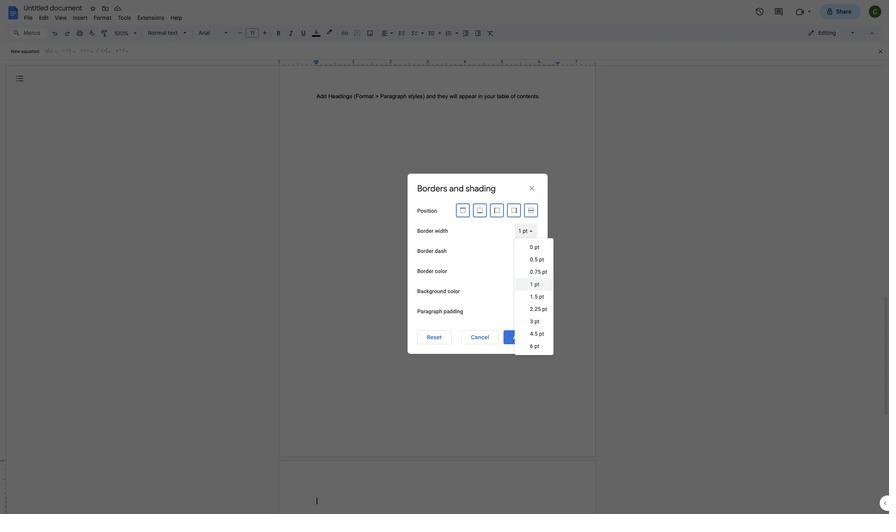 Task type: describe. For each thing, give the bounding box(es) containing it.
2.25 pt
[[530, 306, 548, 312]]

borders and shading dialog
[[408, 174, 560, 515]]

borders and shading heading
[[418, 183, 496, 194]]

cancel
[[471, 334, 490, 341]]

reset button
[[418, 331, 452, 345]]

dash
[[435, 248, 447, 254]]

0.5
[[530, 257, 538, 263]]

equations toolbar
[[0, 44, 890, 60]]

border for border width
[[418, 228, 434, 234]]

main toolbar
[[48, 0, 497, 366]]

menu bar banner
[[0, 0, 890, 515]]

0
[[530, 244, 534, 250]]

1 inside option
[[519, 228, 522, 234]]

border color
[[418, 268, 448, 274]]

1.5
[[530, 294, 538, 300]]

2.25
[[530, 306, 541, 312]]

share. private to only me. image
[[827, 8, 834, 15]]

borders and shading
[[418, 183, 496, 194]]

6
[[530, 343, 534, 350]]

6 pt
[[530, 343, 540, 350]]

0.75 pt
[[530, 269, 548, 275]]

shading
[[466, 183, 496, 194]]

apply
[[514, 334, 529, 341]]

border for border color
[[418, 268, 434, 274]]

pt inside 1 point option
[[523, 228, 528, 234]]

right margin image
[[556, 60, 595, 65]]

paragraph
[[418, 309, 443, 315]]

Star checkbox
[[88, 3, 98, 14]]

3
[[530, 319, 534, 325]]

menu bar inside menu bar banner
[[21, 10, 185, 23]]

Rename text field
[[21, 3, 87, 12]]

equation
[[21, 49, 39, 54]]

reset
[[427, 334, 442, 341]]

border width
[[418, 228, 449, 234]]

menu inside borders and shading application
[[515, 238, 554, 355]]

1 horizontal spatial 1 pt
[[530, 281, 540, 288]]

cancel button
[[462, 331, 499, 345]]

background color
[[418, 288, 460, 295]]



Task type: locate. For each thing, give the bounding box(es) containing it.
menu bar
[[21, 10, 185, 23]]

1 vertical spatial 1 pt
[[530, 281, 540, 288]]

position
[[418, 208, 438, 214]]

borders and shading application
[[0, 0, 890, 515]]

paragraph padding
[[418, 309, 464, 315]]

new equation button
[[9, 46, 41, 57]]

2 border from the top
[[418, 248, 434, 254]]

0 vertical spatial border
[[418, 228, 434, 234]]

color
[[435, 268, 448, 274], [448, 288, 460, 295]]

0 vertical spatial 1
[[519, 228, 522, 234]]

background
[[418, 288, 447, 295]]

1 pt
[[519, 228, 528, 234], [530, 281, 540, 288]]

0 horizontal spatial 1
[[519, 228, 522, 234]]

new
[[11, 49, 20, 54]]

4.5 pt
[[530, 331, 545, 337]]

color for background color
[[448, 288, 460, 295]]

border left width
[[418, 228, 434, 234]]

width
[[435, 228, 449, 234]]

left margin image
[[280, 60, 319, 65]]

1 pt inside 'border width' list box
[[519, 228, 528, 234]]

pt
[[523, 228, 528, 234], [535, 244, 540, 250], [540, 257, 545, 263], [543, 269, 548, 275], [535, 281, 540, 288], [540, 294, 545, 300], [543, 306, 548, 312], [535, 319, 540, 325], [540, 331, 545, 337], [535, 343, 540, 350]]

0 vertical spatial color
[[435, 268, 448, 274]]

border width list box
[[515, 224, 538, 238]]

0.75
[[530, 269, 541, 275]]

border up background
[[418, 268, 434, 274]]

new equation
[[11, 49, 39, 54]]

border left the dash
[[418, 248, 434, 254]]

3 border from the top
[[418, 268, 434, 274]]

border dash
[[418, 248, 447, 254]]

1 inside menu
[[530, 281, 534, 288]]

color down the dash
[[435, 268, 448, 274]]

menu
[[515, 238, 554, 355]]

1 horizontal spatial 1
[[530, 281, 534, 288]]

Menus field
[[10, 28, 48, 38]]

color up padding
[[448, 288, 460, 295]]

position toolbar
[[456, 204, 560, 515]]

border
[[418, 228, 434, 234], [418, 248, 434, 254], [418, 268, 434, 274]]

3 pt
[[530, 319, 540, 325]]

1.5 pt
[[530, 294, 545, 300]]

2 vertical spatial border
[[418, 268, 434, 274]]

0.5 pt
[[530, 257, 545, 263]]

0 vertical spatial 1 pt
[[519, 228, 528, 234]]

1 vertical spatial border
[[418, 248, 434, 254]]

0 horizontal spatial color
[[435, 268, 448, 274]]

1 point option
[[519, 227, 528, 235]]

top margin image
[[0, 461, 6, 501]]

padding
[[444, 309, 464, 315]]

1
[[519, 228, 522, 234], [530, 281, 534, 288]]

1 horizontal spatial color
[[448, 288, 460, 295]]

borders
[[418, 183, 448, 194]]

border for border dash
[[418, 248, 434, 254]]

0 horizontal spatial 1 pt
[[519, 228, 528, 234]]

1 border from the top
[[418, 228, 434, 234]]

and
[[450, 183, 464, 194]]

0 pt
[[530, 244, 540, 250]]

1 vertical spatial color
[[448, 288, 460, 295]]

menu containing 0 pt
[[515, 238, 554, 355]]

apply button
[[504, 331, 539, 345]]

1 vertical spatial 1
[[530, 281, 534, 288]]

4.5
[[530, 331, 538, 337]]

color for border color
[[435, 268, 448, 274]]



Task type: vqa. For each thing, say whether or not it's contained in the screenshot.
Apps Script
no



